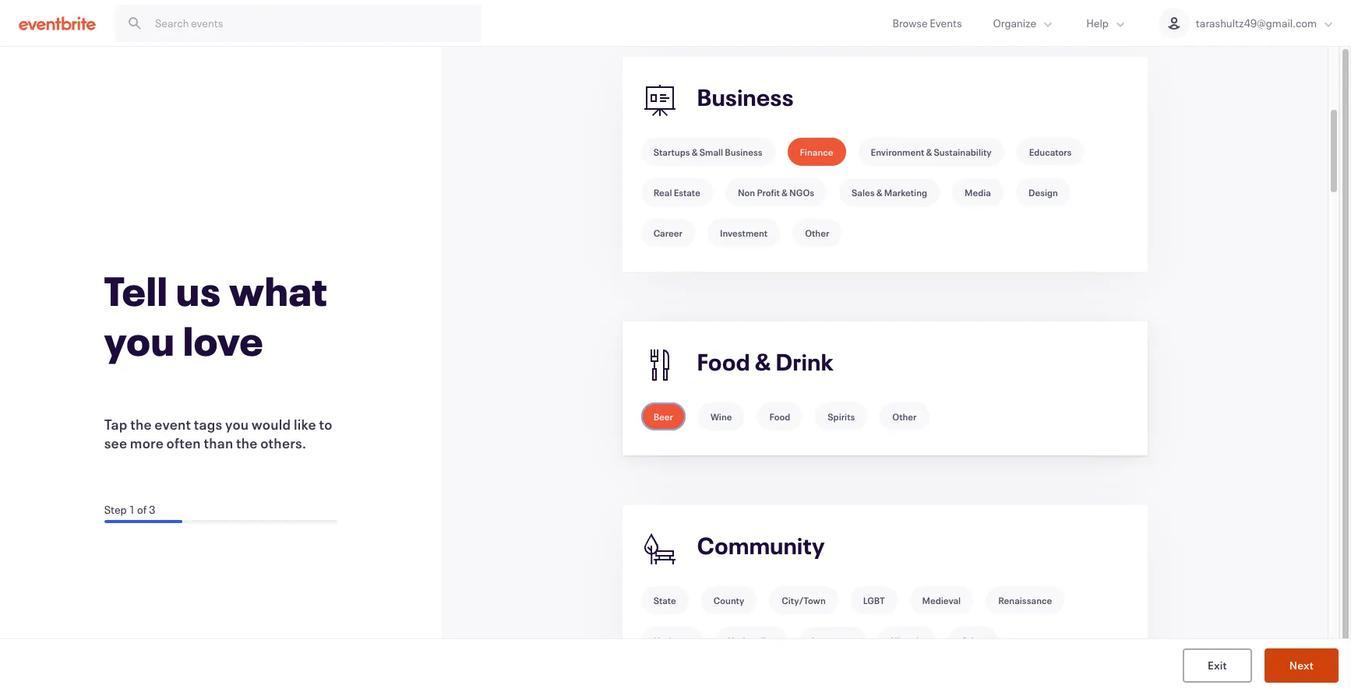 Task type: describe. For each thing, give the bounding box(es) containing it.
3
[[149, 503, 155, 518]]

media button
[[953, 179, 1004, 207]]

environment & sustainability
[[871, 146, 992, 158]]

tarashultz49@gmail.com
[[1196, 16, 1317, 30]]

step 1 of 3
[[104, 503, 155, 518]]

design button
[[1016, 179, 1071, 207]]

wine
[[711, 411, 732, 423]]

renaissance button
[[986, 587, 1065, 615]]

media
[[965, 186, 992, 199]]

spirits
[[828, 411, 855, 423]]

county button
[[701, 587, 757, 615]]

nationality
[[728, 635, 775, 648]]

of
[[137, 503, 147, 518]]

medieval
[[923, 595, 961, 607]]

next button
[[1265, 649, 1339, 684]]

food button
[[757, 403, 803, 431]]

finance button
[[788, 138, 846, 166]]

marketing
[[884, 186, 928, 199]]

drink
[[776, 347, 834, 378]]

tell us what you love
[[104, 264, 328, 367]]

startups
[[654, 146, 690, 158]]

investment button
[[708, 219, 780, 247]]

& for food & drink
[[755, 347, 772, 378]]

food & drink
[[697, 347, 834, 378]]

1
[[129, 503, 135, 518]]

tarashultz49@gmail.com link
[[1143, 0, 1352, 46]]

estate
[[674, 186, 701, 199]]

more
[[130, 434, 164, 453]]

historic
[[891, 635, 924, 648]]

sales & marketing button
[[840, 179, 940, 207]]

food for food
[[770, 411, 791, 423]]

0 horizontal spatial other button
[[793, 219, 842, 247]]

medieval button
[[910, 587, 974, 615]]

other for leftmost other button
[[805, 227, 830, 239]]

exit button
[[1183, 649, 1253, 684]]

& for environment & sustainability
[[926, 146, 933, 158]]

help
[[1087, 16, 1109, 30]]

county
[[714, 595, 745, 607]]

wine button
[[698, 403, 745, 431]]

2 horizontal spatial other button
[[949, 628, 998, 656]]

you inside tell us what you love
[[104, 314, 175, 367]]

career
[[654, 227, 683, 239]]

us
[[176, 264, 221, 317]]

small
[[700, 146, 724, 158]]

historic button
[[879, 628, 937, 656]]

progressbar image
[[104, 521, 182, 524]]

environment
[[871, 146, 925, 158]]

0 horizontal spatial the
[[130, 415, 152, 434]]

tap the event tags you would like to see more often than the others.
[[104, 415, 333, 453]]

community
[[697, 531, 825, 562]]

other for other button to the right
[[962, 635, 986, 648]]

others.
[[261, 434, 307, 453]]

language
[[812, 635, 854, 648]]

lgbt button
[[851, 587, 898, 615]]

beer
[[654, 411, 673, 423]]

startups & small business button
[[641, 138, 775, 166]]

food for food & drink
[[697, 347, 751, 378]]

non
[[738, 186, 756, 199]]

career button
[[641, 219, 695, 247]]



Task type: vqa. For each thing, say whether or not it's contained in the screenshot.
Find Events "element"
no



Task type: locate. For each thing, give the bounding box(es) containing it.
food up wine button
[[697, 347, 751, 378]]

tell
[[104, 264, 168, 317]]

would
[[252, 415, 291, 434]]

sustainability
[[934, 146, 992, 158]]

educators
[[1030, 146, 1072, 158]]

see
[[104, 434, 127, 453]]

other down ngos
[[805, 227, 830, 239]]

you inside tap the event tags you would like to see more often than the others.
[[225, 415, 249, 434]]

investment
[[720, 227, 768, 239]]

0 horizontal spatial food
[[697, 347, 751, 378]]

beer button
[[641, 403, 686, 431]]

browse
[[893, 16, 928, 30]]

city/town button
[[770, 587, 839, 615]]

browse events
[[893, 16, 962, 30]]

other right spirits
[[893, 411, 917, 423]]

real
[[654, 186, 672, 199]]

heritage button
[[641, 628, 703, 656]]

you left us
[[104, 314, 175, 367]]

finance
[[800, 146, 834, 158]]

spirits button
[[816, 403, 868, 431]]

2 vertical spatial other
[[962, 635, 986, 648]]

you
[[104, 314, 175, 367], [225, 415, 249, 434]]

to
[[319, 415, 333, 434]]

1 vertical spatial other button
[[880, 403, 930, 431]]

than
[[204, 434, 233, 453]]

design
[[1029, 186, 1058, 199]]

business right small
[[725, 146, 763, 158]]

exit
[[1208, 658, 1228, 673]]

1 vertical spatial food
[[770, 411, 791, 423]]

1 horizontal spatial you
[[225, 415, 249, 434]]

other button down medieval
[[949, 628, 998, 656]]

0 vertical spatial business
[[697, 82, 794, 113]]

tags
[[194, 415, 222, 434]]

you right tags
[[225, 415, 249, 434]]

0 vertical spatial food
[[697, 347, 751, 378]]

0 vertical spatial other button
[[793, 219, 842, 247]]

other down "medieval" button
[[962, 635, 986, 648]]

other button down ngos
[[793, 219, 842, 247]]

1 horizontal spatial the
[[236, 434, 258, 453]]

0 horizontal spatial other
[[805, 227, 830, 239]]

& right environment
[[926, 146, 933, 158]]

1 vertical spatial other
[[893, 411, 917, 423]]

1 vertical spatial you
[[225, 415, 249, 434]]

2 horizontal spatial other
[[962, 635, 986, 648]]

2 vertical spatial other button
[[949, 628, 998, 656]]

educators button
[[1017, 138, 1085, 166]]

profit
[[757, 186, 780, 199]]

help link
[[1071, 0, 1143, 46]]

lgbt
[[864, 595, 885, 607]]

step
[[104, 503, 127, 518]]

non profit & ngos
[[738, 186, 815, 199]]

eventbrite image
[[19, 15, 96, 31]]

next
[[1290, 658, 1314, 673]]

food down food & drink at the bottom right
[[770, 411, 791, 423]]

the right than
[[236, 434, 258, 453]]

state button
[[641, 587, 689, 615]]

non profit & ngos button
[[726, 179, 827, 207]]

0 vertical spatial other
[[805, 227, 830, 239]]

& left the drink
[[755, 347, 772, 378]]

progressbar progress bar
[[104, 521, 338, 524]]

state
[[654, 595, 676, 607]]

& right profit
[[782, 186, 788, 199]]

business
[[697, 82, 794, 113], [725, 146, 763, 158]]

1 horizontal spatial other button
[[880, 403, 930, 431]]

nationality button
[[716, 628, 787, 656]]

&
[[692, 146, 698, 158], [926, 146, 933, 158], [782, 186, 788, 199], [877, 186, 883, 199], [755, 347, 772, 378]]

other button right spirits
[[880, 403, 930, 431]]

real estate button
[[641, 179, 713, 207]]

business up small
[[697, 82, 794, 113]]

event
[[155, 415, 191, 434]]

& inside button
[[782, 186, 788, 199]]

food
[[697, 347, 751, 378], [770, 411, 791, 423]]

environment & sustainability button
[[859, 138, 1005, 166]]

1 vertical spatial business
[[725, 146, 763, 158]]

events
[[930, 16, 962, 30]]

startups & small business
[[654, 146, 763, 158]]

organize
[[993, 16, 1037, 30]]

the
[[130, 415, 152, 434], [236, 434, 258, 453]]

1 horizontal spatial food
[[770, 411, 791, 423]]

the right tap
[[130, 415, 152, 434]]

& for sales & marketing
[[877, 186, 883, 199]]

heritage
[[654, 635, 691, 648]]

browse events link
[[877, 0, 978, 46]]

& for startups & small business
[[692, 146, 698, 158]]

often
[[167, 434, 201, 453]]

tap
[[104, 415, 128, 434]]

ngos
[[790, 186, 815, 199]]

0 vertical spatial you
[[104, 314, 175, 367]]

organize link
[[978, 0, 1071, 46]]

real estate
[[654, 186, 701, 199]]

& right sales
[[877, 186, 883, 199]]

renaissance
[[999, 595, 1053, 607]]

language button
[[800, 628, 866, 656]]

food inside button
[[770, 411, 791, 423]]

love
[[183, 314, 264, 367]]

sales & marketing
[[852, 186, 928, 199]]

other button
[[793, 219, 842, 247], [880, 403, 930, 431], [949, 628, 998, 656]]

like
[[294, 415, 316, 434]]

& left small
[[692, 146, 698, 158]]

0 horizontal spatial you
[[104, 314, 175, 367]]

other
[[805, 227, 830, 239], [893, 411, 917, 423], [962, 635, 986, 648]]

1 horizontal spatial other
[[893, 411, 917, 423]]

other for middle other button
[[893, 411, 917, 423]]

city/town
[[782, 595, 826, 607]]

sales
[[852, 186, 875, 199]]

what
[[229, 264, 328, 317]]

business inside button
[[725, 146, 763, 158]]



